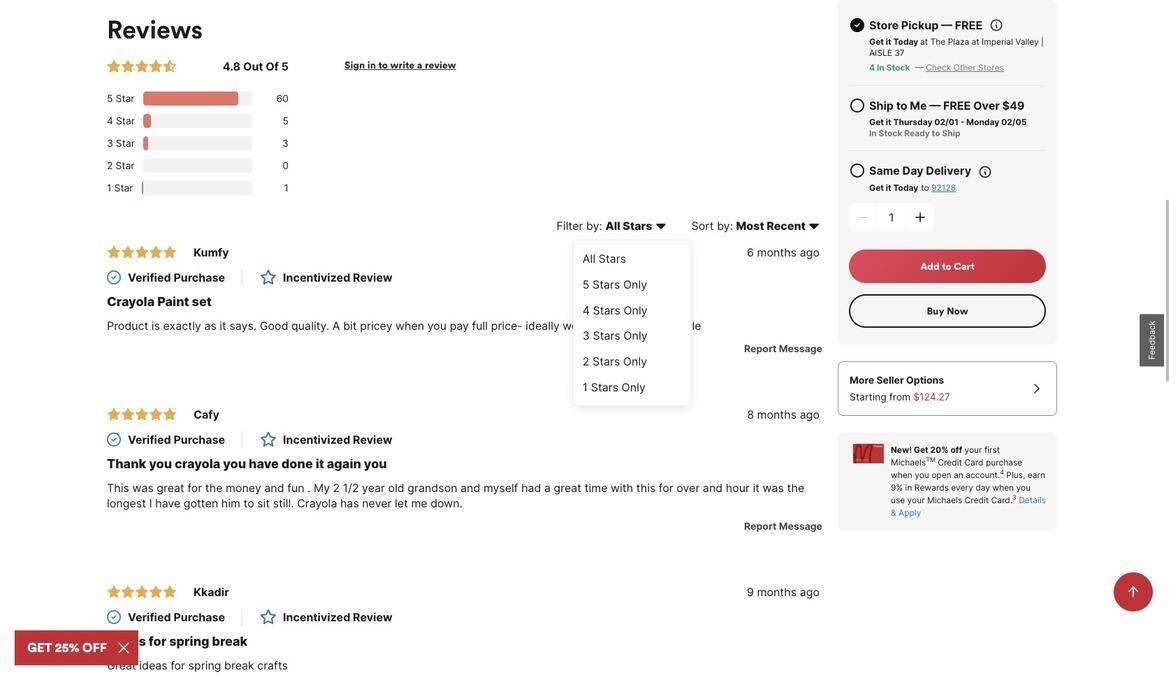 Task type: vqa. For each thing, say whether or not it's contained in the screenshot.
the you within the 4 Plus, earn 9% in Rewards every day when you use your Michaels Credit Card.
yes



Task type: locate. For each thing, give the bounding box(es) containing it.
3 star
[[107, 137, 135, 149]]

1 for 1
[[284, 182, 289, 193]]

0 vertical spatial verified purchase
[[128, 270, 225, 284]]

2 vertical spatial incentivized
[[283, 610, 350, 624]]

stock
[[887, 62, 910, 73], [879, 128, 903, 138]]

over
[[974, 99, 1000, 113]]

report message button for thank you crayola you have done it again you
[[739, 519, 823, 533]]

it down same
[[886, 182, 892, 193]]

was right hour
[[763, 481, 784, 495]]

only down 4 stars only button
[[624, 329, 648, 343]]

5 for 5 stars only
[[583, 277, 590, 291]]

2 left 1/2
[[333, 481, 340, 495]]

2 verified purchase from the top
[[128, 433, 225, 447]]

3 inside button
[[583, 329, 590, 343]]

when inside tm credit card purchase when you open an account.
[[891, 470, 913, 480]]

star down 3 star on the top
[[116, 159, 135, 171]]

message for crayola paint set
[[779, 342, 823, 354]]

time
[[585, 481, 608, 495]]

0 horizontal spatial in
[[368, 59, 376, 71]]

2 months from the top
[[757, 407, 797, 421]]

1 horizontal spatial 2
[[333, 481, 340, 495]]

92128
[[932, 182, 956, 193]]

credit down the 'off' at bottom
[[938, 457, 962, 468]]

— for check
[[915, 62, 924, 73]]

0 horizontal spatial when
[[396, 319, 424, 333]]

to left me
[[897, 99, 908, 113]]

stores
[[979, 62, 1004, 73]]

0 horizontal spatial a
[[417, 59, 423, 71]]

pay
[[450, 319, 469, 333]]

imperial
[[982, 36, 1013, 47]]

0 horizontal spatial at
[[921, 36, 928, 47]]

0 vertical spatial message
[[779, 342, 823, 354]]

to down the same day delivery
[[921, 182, 929, 193]]

day
[[903, 164, 924, 178]]

1 vertical spatial message
[[779, 520, 823, 532]]

it left thursday
[[886, 117, 892, 127]]

report for crayola paint set
[[744, 342, 777, 354]]

and right over
[[703, 481, 723, 495]]

only up "3 stars only" button
[[624, 303, 648, 317]]

incentivized review for thank you crayola you have done it again you
[[283, 433, 393, 447]]

delivery
[[926, 164, 972, 178]]

ago right 8
[[800, 407, 820, 421]]

1 down 0
[[284, 182, 289, 193]]

let
[[395, 496, 408, 510]]

a right write
[[417, 59, 423, 71]]

0 vertical spatial incentivized
[[283, 270, 350, 284]]

1 horizontal spatial your
[[965, 445, 982, 455]]

good
[[260, 319, 288, 333]]

2 vertical spatial months
[[757, 585, 797, 599]]

1 horizontal spatial great
[[554, 481, 582, 495]]

when inside 4 plus, earn 9% in rewards every day when you use your michaels credit card.
[[993, 482, 1014, 493]]

0 vertical spatial incentivized review
[[283, 270, 393, 284]]

the up him
[[205, 481, 223, 495]]

to left write
[[379, 59, 388, 71]]

tabler image
[[990, 18, 1004, 32], [107, 59, 121, 73], [121, 59, 135, 73], [135, 59, 149, 73], [163, 59, 177, 73], [849, 162, 866, 179], [107, 245, 121, 259], [121, 245, 135, 259], [135, 245, 149, 259], [163, 245, 177, 259], [107, 407, 121, 421], [135, 407, 149, 421], [163, 407, 177, 421], [121, 585, 135, 599]]

0 vertical spatial break
[[212, 634, 248, 649]]

0 vertical spatial when
[[396, 319, 424, 333]]

gotten left on
[[626, 319, 661, 333]]

2 ago from the top
[[800, 407, 820, 421]]

it up aisle
[[886, 36, 892, 47]]

1 purchase from the top
[[174, 270, 225, 284]]

5 right "of"
[[281, 59, 289, 73]]

gotten left him
[[184, 496, 218, 510]]

your inside 4 plus, earn 9% in rewards every day when you use your michaels credit card.
[[908, 495, 925, 505]]

verified up crafts
[[128, 610, 171, 624]]

star down '2 star' at the top left of page
[[114, 182, 133, 193]]

your first michaels
[[891, 445, 1000, 468]]

you up rewards
[[915, 470, 930, 480]]

1 horizontal spatial at
[[972, 36, 980, 47]]

was
[[132, 481, 154, 495], [763, 481, 784, 495]]

1 vertical spatial verified
[[128, 433, 171, 447]]

1 horizontal spatial —
[[930, 99, 941, 113]]

0 horizontal spatial the
[[205, 481, 223, 495]]

1
[[107, 182, 111, 193], [284, 182, 289, 193], [583, 380, 588, 394]]

down.
[[431, 496, 463, 510]]

purchase for crayola
[[174, 433, 225, 447]]

ship inside the get it thursday 02/01 - monday 02/05 in stock ready to ship
[[942, 128, 961, 138]]

stars for 1
[[591, 380, 619, 394]]

0 vertical spatial crayola
[[107, 294, 155, 309]]

2 down would
[[583, 355, 590, 369]]

4 down aisle
[[870, 62, 875, 73]]

get inside the get it thursday 02/01 - monday 02/05 in stock ready to ship
[[870, 117, 884, 127]]

0 vertical spatial report message button
[[739, 342, 823, 356]]

4 inside button
[[583, 303, 590, 317]]

1 incentivized from the top
[[283, 270, 350, 284]]

and up the "down."
[[461, 481, 480, 495]]

when right pricey
[[396, 319, 424, 333]]

kkadir
[[194, 585, 229, 599]]

star for 4 star
[[116, 114, 135, 126]]

a right 'had'
[[545, 481, 551, 495]]

star for 5 star
[[116, 92, 135, 104]]

4 down 5 star
[[107, 114, 113, 126]]

4 up would
[[583, 303, 590, 317]]

2 horizontal spatial have
[[598, 319, 623, 333]]

star for 2 star
[[116, 159, 135, 171]]

get
[[870, 36, 884, 47], [870, 117, 884, 127], [870, 182, 884, 193], [914, 445, 929, 455]]

incentivized for crafts for spring break
[[283, 610, 350, 624]]

0 vertical spatial michaels
[[891, 457, 926, 468]]

1 inside button
[[583, 380, 588, 394]]

months for break
[[757, 585, 797, 599]]

have inside this was great for the money and fun . my 2 1/2 year old grandson and myself had a great time with this for over and hour it was the longest i have gotten him to sit still. crayola has never let me down.
[[155, 496, 181, 510]]

product
[[107, 319, 148, 333]]

tabler image
[[149, 59, 163, 73], [163, 59, 177, 73], [849, 97, 866, 114], [149, 245, 163, 259], [121, 407, 135, 421], [149, 407, 163, 421], [107, 585, 121, 599], [135, 585, 149, 599], [149, 585, 163, 599], [163, 585, 177, 599]]

4 for stars
[[583, 303, 590, 317]]

paint
[[157, 294, 189, 309]]

stars down 2 stars only
[[591, 380, 619, 394]]

report message button down hour
[[739, 519, 823, 533]]

the right hour
[[787, 481, 805, 495]]

have right i
[[155, 496, 181, 510]]

today
[[894, 36, 919, 47], [894, 182, 919, 193]]

to
[[379, 59, 388, 71], [897, 99, 908, 113], [932, 128, 941, 138], [921, 182, 929, 193], [942, 260, 952, 273], [244, 496, 254, 510]]

stars down 5 stars only on the top of the page
[[593, 303, 621, 317]]

1 horizontal spatial was
[[763, 481, 784, 495]]

months right 9
[[757, 585, 797, 599]]

stars for 3
[[593, 329, 621, 343]]

1 vertical spatial when
[[891, 470, 913, 480]]

0 vertical spatial purchase
[[174, 270, 225, 284]]

2 verified from the top
[[128, 433, 171, 447]]

this
[[107, 481, 129, 495]]

02/01
[[935, 117, 959, 127]]

is
[[152, 319, 160, 333]]

3 incentivized review from the top
[[283, 610, 393, 624]]

1 at from the left
[[921, 36, 928, 47]]

2 review from the top
[[353, 433, 393, 447]]

aisle
[[870, 48, 893, 58]]

0 horizontal spatial was
[[132, 481, 154, 495]]

get up aisle
[[870, 36, 884, 47]]

2 inside button
[[583, 355, 590, 369]]

credit
[[938, 457, 962, 468], [965, 495, 989, 505]]

1 vertical spatial spring
[[188, 658, 221, 672]]

5 down all
[[583, 277, 590, 291]]

the
[[931, 36, 946, 47]]

purchase up "crayola" at the left of page
[[174, 433, 225, 447]]

1 horizontal spatial credit
[[965, 495, 989, 505]]

today inside get it today at the plaza at imperial valley | aisle 37
[[894, 36, 919, 47]]

only for 4 stars only
[[624, 303, 648, 317]]

3 for 3 stars only
[[583, 329, 590, 343]]

stars for 2
[[593, 355, 620, 369]]

1 message from the top
[[779, 342, 823, 354]]

2 vertical spatial incentivized review
[[283, 610, 393, 624]]

2 was from the left
[[763, 481, 784, 495]]

message up the 8 months ago
[[779, 342, 823, 354]]

stars right all
[[599, 252, 626, 266]]

2 at from the left
[[972, 36, 980, 47]]

3 left details on the right bottom of page
[[1013, 494, 1017, 502]]

crayola paint set
[[107, 294, 212, 309]]

1 vertical spatial incentivized
[[283, 433, 350, 447]]

1 vertical spatial in
[[870, 128, 877, 138]]

1 verified from the top
[[128, 270, 171, 284]]

star up 4 star
[[116, 92, 135, 104]]

report message up the 8 months ago
[[744, 342, 823, 354]]

only
[[623, 277, 647, 291], [624, 303, 648, 317], [624, 329, 648, 343], [623, 355, 647, 369], [622, 380, 646, 394]]

2 report from the top
[[744, 520, 777, 532]]

and up still.
[[264, 481, 284, 495]]

1 report message from the top
[[744, 342, 823, 354]]

— right me
[[930, 99, 941, 113]]

credit down day
[[965, 495, 989, 505]]

2 horizontal spatial and
[[703, 481, 723, 495]]

only for 3 stars only
[[624, 329, 648, 343]]

0 horizontal spatial great
[[157, 481, 184, 495]]

2 message from the top
[[779, 520, 823, 532]]

0 horizontal spatial gotten
[[184, 496, 218, 510]]

purchase up set in the top of the page
[[174, 270, 225, 284]]

0 vertical spatial —
[[942, 18, 953, 32]]

have up money
[[249, 456, 279, 471]]

set
[[192, 294, 212, 309]]

2 purchase from the top
[[174, 433, 225, 447]]

menu
[[573, 240, 692, 406]]

1 horizontal spatial when
[[891, 470, 913, 480]]

2 horizontal spatial 1
[[583, 380, 588, 394]]

2 vertical spatial purchase
[[174, 610, 225, 624]]

0 horizontal spatial —
[[915, 62, 924, 73]]

plus,
[[1007, 470, 1026, 480]]

1 verified purchase from the top
[[128, 270, 225, 284]]

1 horizontal spatial the
[[787, 481, 805, 495]]

3 up '2 star' at the top left of page
[[107, 137, 113, 149]]

1 vertical spatial —
[[915, 62, 924, 73]]

it right hour
[[753, 481, 760, 495]]

message up "9 months ago"
[[779, 520, 823, 532]]

in down aisle
[[877, 62, 885, 73]]

2 vertical spatial review
[[353, 610, 393, 624]]

break up great ideas for spring break crafts
[[212, 634, 248, 649]]

3
[[107, 137, 113, 149], [282, 137, 289, 149], [583, 329, 590, 343], [1013, 494, 1017, 502]]

0 horizontal spatial and
[[264, 481, 284, 495]]

to down 02/01
[[932, 128, 941, 138]]

1 vertical spatial free
[[944, 99, 971, 113]]

get it today to 92128
[[870, 182, 956, 193]]

in up same
[[870, 128, 877, 138]]

day
[[976, 482, 990, 493]]

0 horizontal spatial ship
[[870, 99, 894, 113]]

3 months from the top
[[757, 585, 797, 599]]

sign
[[345, 59, 365, 71]]

more seller options starting from $ 124.27
[[850, 374, 950, 403]]

3 review from the top
[[353, 610, 393, 624]]

1 down '2 star' at the top left of page
[[107, 182, 111, 193]]

today for to
[[894, 182, 919, 193]]

great down "crayola" at the left of page
[[157, 481, 184, 495]]

verified purchase up crafts for spring break on the bottom left of page
[[128, 610, 225, 624]]

1 incentivized review from the top
[[283, 270, 393, 284]]

for up the ideas
[[149, 634, 167, 649]]

2 vertical spatial have
[[155, 496, 181, 510]]

5 stars only button
[[574, 272, 691, 297]]

3 verified from the top
[[128, 610, 171, 624]]

1 vertical spatial michaels
[[928, 495, 963, 505]]

0 vertical spatial today
[[894, 36, 919, 47]]

1 review from the top
[[353, 270, 393, 284]]

9
[[747, 585, 754, 599]]

1 vertical spatial ago
[[800, 407, 820, 421]]

1 horizontal spatial michaels
[[928, 495, 963, 505]]

only up 1 stars only button
[[623, 355, 647, 369]]

1 vertical spatial stock
[[879, 128, 903, 138]]

verified for crayola
[[128, 270, 171, 284]]

0 vertical spatial months
[[757, 245, 797, 259]]

only inside button
[[623, 277, 647, 291]]

1 vertical spatial credit
[[965, 495, 989, 505]]

ideas
[[139, 658, 168, 672]]

4 star ratings bar progress bar
[[143, 114, 151, 128]]

.
[[308, 481, 311, 495]]

spring up great ideas for spring break crafts
[[169, 634, 209, 649]]

verified purchase up paint
[[128, 270, 225, 284]]

1 vertical spatial incentivized review
[[283, 433, 393, 447]]

0 horizontal spatial michaels
[[891, 457, 926, 468]]

star left '4 star ratings bar' progress bar on the left top of page
[[116, 114, 135, 126]]

from
[[890, 391, 911, 403]]

report up 8
[[744, 342, 777, 354]]

1 vertical spatial report
[[744, 520, 777, 532]]

3 for 3 star
[[107, 137, 113, 149]]

today down 'day'
[[894, 182, 919, 193]]

only up 4 stars only button
[[623, 277, 647, 291]]

0 horizontal spatial your
[[908, 495, 925, 505]]

1 horizontal spatial gotten
[[626, 319, 661, 333]]

2 incentivized from the top
[[283, 433, 350, 447]]

1 vertical spatial your
[[908, 495, 925, 505]]

great left the time
[[554, 481, 582, 495]]

3 ago from the top
[[800, 585, 820, 599]]

4 down purchase
[[1000, 469, 1004, 476]]

5 down 60
[[283, 114, 289, 126]]

2 vertical spatial verified
[[128, 610, 171, 624]]

store pickup — free
[[870, 18, 983, 32]]

you down the plus,
[[1017, 482, 1031, 493]]

1 vertical spatial months
[[757, 407, 797, 421]]

crayola inside this was great for the money and fun . my 2 1/2 year old grandson and myself had a great time with this for over and hour it was the longest i have gotten him to sit still. crayola has never let me down.
[[297, 496, 337, 510]]

2
[[107, 159, 113, 171], [583, 355, 590, 369], [333, 481, 340, 495]]

1 horizontal spatial have
[[249, 456, 279, 471]]

message
[[779, 342, 823, 354], [779, 520, 823, 532]]

star
[[116, 92, 135, 104], [116, 114, 135, 126], [116, 137, 135, 149], [116, 159, 135, 171], [114, 182, 133, 193]]

when up card.
[[993, 482, 1014, 493]]

1 report from the top
[[744, 342, 777, 354]]

2 report message button from the top
[[739, 519, 823, 533]]

report for thank you crayola you have done it again you
[[744, 520, 777, 532]]

2 incentivized review from the top
[[283, 433, 393, 447]]

incentivized up crafts at left bottom
[[283, 610, 350, 624]]

— up the at the top of the page
[[942, 18, 953, 32]]

3 incentivized from the top
[[283, 610, 350, 624]]

credit inside 4 plus, earn 9% in rewards every day when you use your michaels credit card.
[[965, 495, 989, 505]]

incentivized up quality.
[[283, 270, 350, 284]]

verified purchase up "crayola" at the left of page
[[128, 433, 225, 447]]

3 purchase from the top
[[174, 610, 225, 624]]

message for thank you crayola you have done it again you
[[779, 520, 823, 532]]

valley
[[1016, 36, 1039, 47]]

0 vertical spatial in
[[368, 59, 376, 71]]

break
[[212, 634, 248, 649], [224, 658, 254, 672]]

0 vertical spatial ago
[[800, 245, 820, 259]]

credit inside tm credit card purchase when you open an account.
[[938, 457, 962, 468]]

at left the at the top of the page
[[921, 36, 928, 47]]

stock down 37 at the right of the page
[[887, 62, 910, 73]]

verified purchase for paint
[[128, 270, 225, 284]]

3 stars only
[[583, 329, 648, 343]]

2 vertical spatial verified purchase
[[128, 610, 225, 624]]

sit
[[257, 496, 270, 510]]

1 vertical spatial purchase
[[174, 433, 225, 447]]

3 up 0
[[282, 137, 289, 149]]

when up 9%
[[891, 470, 913, 480]]

only down 2 stars only button
[[622, 380, 646, 394]]

you up money
[[223, 456, 246, 471]]

verified purchase for for
[[128, 610, 225, 624]]

would
[[563, 319, 595, 333]]

3 verified purchase from the top
[[128, 610, 225, 624]]

0 vertical spatial report message
[[744, 342, 823, 354]]

2 report message from the top
[[744, 520, 823, 532]]

report down hour
[[744, 520, 777, 532]]

you
[[428, 319, 447, 333], [149, 456, 172, 471], [223, 456, 246, 471], [364, 456, 387, 471], [915, 470, 930, 480], [1017, 482, 1031, 493]]

1 horizontal spatial and
[[461, 481, 480, 495]]

to inside button
[[379, 59, 388, 71]]

3 inside the 3 details & apply
[[1013, 494, 1017, 502]]

at
[[921, 36, 928, 47], [972, 36, 980, 47]]

1 months from the top
[[757, 245, 797, 259]]

0 vertical spatial your
[[965, 445, 982, 455]]

get for get it thursday 02/01 - monday 02/05 in stock ready to ship
[[870, 117, 884, 127]]

months
[[757, 245, 797, 259], [757, 407, 797, 421], [757, 585, 797, 599]]

add to cart
[[921, 260, 975, 273]]

4 inside 4 plus, earn 9% in rewards every day when you use your michaels credit card.
[[1000, 469, 1004, 476]]

ago right 9
[[800, 585, 820, 599]]

5 inside button
[[583, 277, 590, 291]]

3 and from the left
[[703, 481, 723, 495]]

1 vertical spatial ship
[[942, 128, 961, 138]]

months right 6
[[757, 245, 797, 259]]

ago right 6
[[800, 245, 820, 259]]

1 report message button from the top
[[739, 342, 823, 356]]

1 for 1 star
[[107, 182, 111, 193]]

ago for you
[[800, 407, 820, 421]]

0 vertical spatial report
[[744, 342, 777, 354]]

1 vertical spatial report message button
[[739, 519, 823, 533]]

1 the from the left
[[205, 481, 223, 495]]

has
[[340, 496, 359, 510]]

1 vertical spatial in
[[906, 482, 913, 493]]

2 today from the top
[[894, 182, 919, 193]]

report message down hour
[[744, 520, 823, 532]]

gotten inside this was great for the money and fun . my 2 1/2 year old grandson and myself had a great time with this for over and hour it was the longest i have gotten him to sit still. crayola has never let me down.
[[184, 496, 218, 510]]

1 for 1 stars only
[[583, 380, 588, 394]]

star for 1 star
[[114, 182, 133, 193]]

1 horizontal spatial in
[[906, 482, 913, 493]]

5
[[281, 59, 289, 73], [107, 92, 113, 104], [283, 114, 289, 126], [583, 277, 590, 291]]

stock down thursday
[[879, 128, 903, 138]]

verified purchase
[[128, 270, 225, 284], [128, 433, 225, 447], [128, 610, 225, 624]]

0 vertical spatial verified
[[128, 270, 171, 284]]

report message button for crayola paint set
[[739, 342, 823, 356]]

done
[[282, 456, 313, 471]]

5 star
[[107, 92, 135, 104]]

4 stars only button
[[574, 297, 691, 323]]

0 vertical spatial ship
[[870, 99, 894, 113]]

2 vertical spatial when
[[993, 482, 1014, 493]]

1 vertical spatial verified purchase
[[128, 433, 225, 447]]

4 for star
[[107, 114, 113, 126]]

only for 5 stars only
[[623, 277, 647, 291]]

2 vertical spatial 2
[[333, 481, 340, 495]]

crayola up product
[[107, 294, 155, 309]]

0 vertical spatial review
[[353, 270, 393, 284]]

thursday
[[894, 117, 933, 127]]

1 horizontal spatial a
[[545, 481, 551, 495]]

2 horizontal spatial 2
[[583, 355, 590, 369]]

a
[[333, 319, 340, 333]]

1 vertical spatial report message
[[744, 520, 823, 532]]

1 horizontal spatial 1
[[284, 182, 289, 193]]

michaels
[[891, 457, 926, 468], [928, 495, 963, 505]]

stars up 1 stars only
[[593, 355, 620, 369]]

1 vertical spatial have
[[249, 456, 279, 471]]

0 vertical spatial a
[[417, 59, 423, 71]]

stars down the all stars
[[593, 277, 620, 291]]

get inside get it today at the plaza at imperial valley | aisle 37
[[870, 36, 884, 47]]

1 vertical spatial gotten
[[184, 496, 218, 510]]

0 vertical spatial stock
[[887, 62, 910, 73]]

0 horizontal spatial credit
[[938, 457, 962, 468]]

months right 8
[[757, 407, 797, 421]]

1 horizontal spatial ship
[[942, 128, 961, 138]]

0 horizontal spatial have
[[155, 496, 181, 510]]

purchase
[[986, 457, 1023, 468]]

sign in to write a review
[[345, 59, 456, 71]]

0 horizontal spatial 2
[[107, 159, 113, 171]]

myself
[[484, 481, 518, 495]]

incentivized
[[283, 270, 350, 284], [283, 433, 350, 447], [283, 610, 350, 624]]

3 for 3
[[282, 137, 289, 149]]

crayola down my
[[297, 496, 337, 510]]

michaels inside 4 plus, earn 9% in rewards every day when you use your michaels credit card.
[[928, 495, 963, 505]]

2 the from the left
[[787, 481, 805, 495]]

stars up 2 stars only
[[593, 329, 621, 343]]

1 today from the top
[[894, 36, 919, 47]]

1 vertical spatial review
[[353, 433, 393, 447]]



Task type: describe. For each thing, give the bounding box(es) containing it.
card.
[[992, 495, 1013, 505]]

on
[[664, 319, 677, 333]]

account.
[[966, 470, 1000, 480]]

it right as
[[220, 319, 226, 333]]

verified for crafts
[[128, 610, 171, 624]]

get for get it today at the plaza at imperial valley | aisle 37
[[870, 36, 884, 47]]

more
[[850, 374, 875, 386]]

4 for in
[[870, 62, 875, 73]]

thank
[[107, 456, 146, 471]]

4 star
[[107, 114, 135, 126]]

you left pay
[[428, 319, 447, 333]]

thank you crayola you have done it again you
[[107, 456, 387, 471]]

2 and from the left
[[461, 481, 480, 495]]

price-
[[491, 319, 523, 333]]

4 for plus,
[[1000, 469, 1004, 476]]

review
[[425, 59, 456, 71]]

9 months ago
[[747, 585, 820, 599]]

same
[[870, 164, 900, 178]]

4 in stock — check other stores
[[870, 62, 1004, 73]]

product is exactly as it says. good quality. a bit pricey when you pay full price- ideally would have gotten on sale
[[107, 319, 702, 333]]

this
[[637, 481, 656, 495]]

— for free
[[930, 99, 941, 113]]

0 vertical spatial spring
[[169, 634, 209, 649]]

to inside this was great for the money and fun . my 2 1/2 year old grandson and myself had a great time with this for over and hour it was the longest i have gotten him to sit still. crayola has never let me down.
[[244, 496, 254, 510]]

5 for 5 star
[[107, 92, 113, 104]]

3 stars only button
[[574, 323, 691, 349]]

today for at
[[894, 36, 919, 47]]

other
[[954, 62, 976, 73]]

you inside tm credit card purchase when you open an account.
[[915, 470, 930, 480]]

ready
[[905, 128, 930, 138]]

get it thursday 02/01 - monday 02/05 in stock ready to ship
[[870, 117, 1027, 138]]

37
[[895, 48, 905, 58]]

8 months ago
[[747, 407, 820, 421]]

get up "tm"
[[914, 445, 929, 455]]

for right 'this'
[[659, 481, 674, 495]]

details & apply link
[[891, 495, 1046, 518]]

plcc card logo image
[[853, 444, 884, 463]]

pricey
[[360, 319, 393, 333]]

buy now
[[927, 305, 969, 317]]

full
[[472, 319, 488, 333]]

cafy
[[194, 407, 219, 421]]

report message for crayola paint set
[[744, 342, 823, 354]]

1 great from the left
[[157, 481, 184, 495]]

crafts
[[107, 634, 146, 649]]

use
[[891, 495, 905, 505]]

as
[[204, 319, 217, 333]]

in inside 4 plus, earn 9% in rewards every day when you use your michaels credit card.
[[906, 482, 913, 493]]

fun
[[287, 481, 304, 495]]

michaels inside your first michaels
[[891, 457, 926, 468]]

only for 1 stars only
[[622, 380, 646, 394]]

3 for 3 details & apply
[[1013, 494, 1017, 502]]

tm credit card purchase when you open an account.
[[891, 456, 1023, 480]]

ideally
[[526, 319, 560, 333]]

stars for 5
[[593, 277, 620, 291]]

0 vertical spatial gotten
[[626, 319, 661, 333]]

months for you
[[757, 407, 797, 421]]

my
[[314, 481, 330, 495]]

buy now button
[[849, 294, 1046, 328]]

bit
[[343, 319, 357, 333]]

your inside your first michaels
[[965, 445, 982, 455]]

2 great from the left
[[554, 481, 582, 495]]

get for get it today to 92128
[[870, 182, 884, 193]]

earn
[[1028, 470, 1046, 480]]

1 and from the left
[[264, 481, 284, 495]]

2 inside this was great for the money and fun . my 2 1/2 year old grandson and myself had a great time with this for over and hour it was the longest i have gotten him to sit still. crayola has never let me down.
[[333, 481, 340, 495]]

menu containing all stars
[[573, 240, 692, 406]]

all stars button
[[574, 246, 691, 272]]

4.8
[[223, 59, 241, 73]]

stock inside the get it thursday 02/01 - monday 02/05 in stock ready to ship
[[879, 128, 903, 138]]

purchase for set
[[174, 270, 225, 284]]

02/05
[[1002, 117, 1027, 127]]

20%
[[931, 445, 949, 455]]

starting
[[850, 391, 887, 403]]

an
[[954, 470, 964, 480]]

all
[[583, 252, 596, 266]]

for down crafts for spring break on the bottom left of page
[[171, 658, 185, 672]]

out
[[243, 59, 263, 73]]

crafts
[[257, 658, 288, 672]]

new! get 20% off
[[891, 445, 963, 455]]

1 ago from the top
[[800, 245, 820, 259]]

4 plus, earn 9% in rewards every day when you use your michaels credit card.
[[891, 469, 1046, 505]]

purchase for spring
[[174, 610, 225, 624]]

it inside the get it thursday 02/01 - monday 02/05 in stock ready to ship
[[886, 117, 892, 127]]

over
[[677, 481, 700, 495]]

$
[[914, 391, 920, 403]]

only for 2 stars only
[[623, 355, 647, 369]]

verified for thank
[[128, 433, 171, 447]]

in inside the get it thursday 02/01 - monday 02/05 in stock ready to ship
[[870, 128, 877, 138]]

124.27
[[920, 391, 950, 403]]

plaza
[[948, 36, 970, 47]]

money
[[226, 481, 261, 495]]

incentivized for thank you crayola you have done it again you
[[283, 433, 350, 447]]

now
[[947, 305, 969, 317]]

stars for 4
[[593, 303, 621, 317]]

kumfy
[[194, 245, 229, 259]]

same day delivery
[[870, 164, 972, 178]]

in inside button
[[368, 59, 376, 71]]

it right done
[[316, 456, 324, 471]]

2 stars only button
[[574, 349, 691, 374]]

report message for thank you crayola you have done it again you
[[744, 520, 823, 532]]

quality.
[[292, 319, 329, 333]]

open
[[932, 470, 952, 480]]

with
[[611, 481, 633, 495]]

you up "year"
[[364, 456, 387, 471]]

review for thank you crayola you have done it again you
[[353, 433, 393, 447]]

check
[[926, 62, 951, 73]]

0 vertical spatial in
[[877, 62, 885, 73]]

you right thank at the left bottom
[[149, 456, 172, 471]]

2 for 2 stars only
[[583, 355, 590, 369]]

4 stars only
[[583, 303, 648, 317]]

a inside this was great for the money and fun . my 2 1/2 year old grandson and myself had a great time with this for over and hour it was the longest i have gotten him to sit still. crayola has never let me down.
[[545, 481, 551, 495]]

for down "crayola" at the left of page
[[188, 481, 202, 495]]

to inside the get it thursday 02/01 - monday 02/05 in stock ready to ship
[[932, 128, 941, 138]]

3 details & apply
[[891, 494, 1046, 518]]

2 horizontal spatial —
[[942, 18, 953, 32]]

me
[[411, 496, 428, 510]]

open samedaydelivery details modal image
[[979, 165, 993, 179]]

every
[[952, 482, 974, 493]]

first
[[985, 445, 1000, 455]]

never
[[362, 496, 392, 510]]

star for 3 star
[[116, 137, 135, 149]]

sale
[[680, 319, 702, 333]]

reviews
[[107, 13, 203, 45]]

0 vertical spatial have
[[598, 319, 623, 333]]

3 star ratings bar progress bar
[[143, 136, 148, 150]]

2 star
[[107, 159, 135, 171]]

1 stars only
[[583, 380, 646, 394]]

2 for 2 star
[[107, 159, 113, 171]]

all stars
[[583, 252, 626, 266]]

Number Stepper text field
[[878, 203, 906, 231]]

of
[[266, 59, 279, 73]]

exactly
[[163, 319, 201, 333]]

1 was from the left
[[132, 481, 154, 495]]

grandson
[[408, 481, 458, 495]]

review for crayola paint set
[[353, 270, 393, 284]]

it inside this was great for the money and fun . my 2 1/2 year old grandson and myself had a great time with this for over and hour it was the longest i have gotten him to sit still. crayola has never let me down.
[[753, 481, 760, 495]]

$49
[[1003, 99, 1025, 113]]

0 vertical spatial free
[[955, 18, 983, 32]]

a inside button
[[417, 59, 423, 71]]

ago for break
[[800, 585, 820, 599]]

0 horizontal spatial crayola
[[107, 294, 155, 309]]

again
[[327, 456, 361, 471]]

60
[[276, 92, 289, 104]]

card
[[965, 457, 984, 468]]

stars for all
[[599, 252, 626, 266]]

button to increment counter for number stepper image
[[914, 210, 928, 224]]

i
[[149, 496, 152, 510]]

1 star
[[107, 182, 133, 193]]

ship to me — free over $49
[[870, 99, 1025, 113]]

add to cart button
[[849, 250, 1046, 283]]

review for crafts for spring break
[[353, 610, 393, 624]]

it inside get it today at the plaza at imperial valley | aisle 37
[[886, 36, 892, 47]]

incentivized review for crayola paint set
[[283, 270, 393, 284]]

this was great for the money and fun . my 2 1/2 year old grandson and myself had a great time with this for over and hour it was the longest i have gotten him to sit still. crayola has never let me down.
[[107, 481, 805, 510]]

incentivized review for crafts for spring break
[[283, 610, 393, 624]]

5 for 5
[[283, 114, 289, 126]]

verified purchase for you
[[128, 433, 225, 447]]

1 vertical spatial break
[[224, 658, 254, 672]]

to inside button
[[942, 260, 952, 273]]

hour
[[726, 481, 750, 495]]

great
[[107, 658, 136, 672]]

5 star ratings bar progress bar
[[143, 91, 238, 105]]

0
[[283, 159, 289, 171]]

you inside 4 plus, earn 9% in rewards every day when you use your michaels credit card.
[[1017, 482, 1031, 493]]

5 stars only
[[583, 277, 647, 291]]

cart
[[954, 260, 975, 273]]

incentivized for crayola paint set
[[283, 270, 350, 284]]



